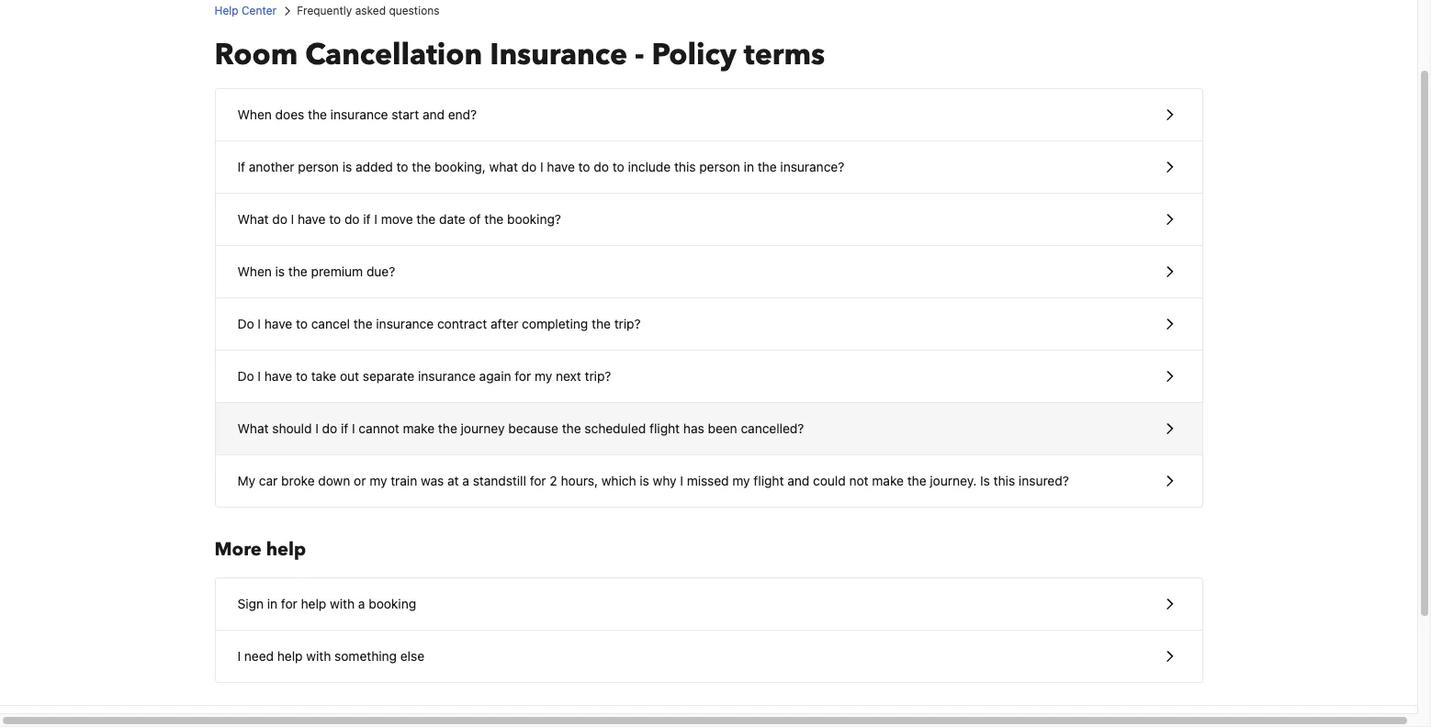 Task type: vqa. For each thing, say whether or not it's contained in the screenshot.
November 2023
no



Task type: locate. For each thing, give the bounding box(es) containing it.
with left something on the left bottom
[[306, 649, 331, 664]]

for right sign
[[281, 596, 297, 612]]

0 horizontal spatial in
[[267, 596, 278, 612]]

1 vertical spatial with
[[306, 649, 331, 664]]

insurance left again
[[418, 368, 476, 384]]

when does the insurance start and end?
[[237, 107, 477, 122]]

should
[[272, 421, 312, 436]]

flight down cancelled?
[[754, 473, 784, 489]]

1 horizontal spatial trip?
[[614, 316, 641, 332]]

trip? inside button
[[585, 368, 611, 384]]

1 horizontal spatial is
[[342, 159, 352, 175]]

do right should at left
[[322, 421, 337, 436]]

0 horizontal spatial person
[[298, 159, 339, 175]]

help inside sign in for help with a booking link
[[301, 596, 326, 612]]

when left does
[[237, 107, 272, 122]]

2 vertical spatial help
[[277, 649, 303, 664]]

0 vertical spatial what
[[237, 211, 269, 227]]

0 vertical spatial for
[[515, 368, 531, 384]]

flight left has
[[650, 421, 680, 436]]

make
[[403, 421, 435, 436], [872, 473, 904, 489]]

1 vertical spatial for
[[530, 473, 546, 489]]

0 vertical spatial in
[[744, 159, 754, 175]]

the left date
[[417, 211, 436, 227]]

if left move
[[363, 211, 371, 227]]

1 vertical spatial in
[[267, 596, 278, 612]]

help right need
[[277, 649, 303, 664]]

in right sign
[[267, 596, 278, 612]]

1 vertical spatial a
[[358, 596, 365, 612]]

2 what from the top
[[237, 421, 269, 436]]

1 vertical spatial when
[[237, 264, 272, 279]]

this right include
[[674, 159, 696, 175]]

1 vertical spatial what
[[237, 421, 269, 436]]

if inside "button"
[[341, 421, 348, 436]]

0 horizontal spatial a
[[358, 596, 365, 612]]

completing
[[522, 316, 588, 332]]

what down if
[[237, 211, 269, 227]]

make right not
[[872, 473, 904, 489]]

sign
[[237, 596, 264, 612]]

2 do from the top
[[237, 368, 254, 384]]

do for do i have to cancel the insurance contract after completing the trip?
[[237, 316, 254, 332]]

at
[[447, 473, 459, 489]]

2
[[550, 473, 557, 489]]

trip? inside "button"
[[614, 316, 641, 332]]

sign in for help with a booking button
[[215, 579, 1202, 631]]

this
[[674, 159, 696, 175], [994, 473, 1015, 489]]

is
[[980, 473, 990, 489]]

do inside "button"
[[237, 316, 254, 332]]

i left need
[[237, 649, 241, 664]]

i
[[540, 159, 544, 175], [291, 211, 294, 227], [374, 211, 378, 227], [258, 316, 261, 332], [258, 368, 261, 384], [315, 421, 319, 436], [352, 421, 355, 436], [680, 473, 684, 489], [237, 649, 241, 664]]

has
[[683, 421, 704, 436]]

a
[[462, 473, 469, 489], [358, 596, 365, 612]]

for right again
[[515, 368, 531, 384]]

insurance left start on the left top of the page
[[330, 107, 388, 122]]

1 do from the top
[[237, 316, 254, 332]]

do left include
[[594, 159, 609, 175]]

0 vertical spatial if
[[363, 211, 371, 227]]

with inside button
[[306, 649, 331, 664]]

1 horizontal spatial make
[[872, 473, 904, 489]]

after
[[491, 316, 519, 332]]

the right completing
[[592, 316, 611, 332]]

i down another
[[291, 211, 294, 227]]

when is the premium due? button
[[215, 246, 1202, 299]]

0 vertical spatial a
[[462, 473, 469, 489]]

have left cancel
[[264, 316, 292, 332]]

help center button
[[215, 3, 277, 19]]

1 vertical spatial this
[[994, 473, 1015, 489]]

0 vertical spatial help
[[266, 537, 306, 562]]

my right or at the bottom left of page
[[370, 473, 387, 489]]

do i have to cancel the insurance contract after completing the trip?
[[237, 316, 641, 332]]

is
[[342, 159, 352, 175], [275, 264, 285, 279], [640, 473, 649, 489]]

added
[[356, 159, 393, 175]]

was
[[421, 473, 444, 489]]

flight inside what should i do if i cannot make the journey because the scheduled flight has been cancelled? "button"
[[650, 421, 680, 436]]

what inside "button"
[[237, 421, 269, 436]]

1 vertical spatial do
[[237, 368, 254, 384]]

make right cannot
[[403, 421, 435, 436]]

and right start on the left top of the page
[[423, 107, 445, 122]]

i left cannot
[[352, 421, 355, 436]]

1 vertical spatial flight
[[754, 473, 784, 489]]

0 horizontal spatial trip?
[[585, 368, 611, 384]]

do inside button
[[237, 368, 254, 384]]

0 horizontal spatial is
[[275, 264, 285, 279]]

1 horizontal spatial and
[[788, 473, 810, 489]]

end?
[[448, 107, 477, 122]]

0 vertical spatial this
[[674, 159, 696, 175]]

do right what
[[522, 159, 537, 175]]

when
[[237, 107, 272, 122], [237, 264, 272, 279]]

if
[[363, 211, 371, 227], [341, 421, 348, 436]]

insurance inside "button"
[[376, 316, 434, 332]]

to
[[396, 159, 408, 175], [578, 159, 590, 175], [613, 159, 624, 175], [329, 211, 341, 227], [296, 316, 308, 332], [296, 368, 308, 384]]

trip?
[[614, 316, 641, 332], [585, 368, 611, 384]]

car
[[259, 473, 278, 489]]

0 vertical spatial trip?
[[614, 316, 641, 332]]

the
[[308, 107, 327, 122], [412, 159, 431, 175], [758, 159, 777, 175], [417, 211, 436, 227], [484, 211, 504, 227], [288, 264, 308, 279], [353, 316, 373, 332], [592, 316, 611, 332], [438, 421, 457, 436], [562, 421, 581, 436], [907, 473, 927, 489]]

of
[[469, 211, 481, 227]]

0 vertical spatial do
[[237, 316, 254, 332]]

1 what from the top
[[237, 211, 269, 227]]

1 vertical spatial help
[[301, 596, 326, 612]]

what left should at left
[[237, 421, 269, 436]]

do i have to take out separate insurance again for my next trip? button
[[215, 351, 1202, 403]]

with
[[330, 596, 355, 612], [306, 649, 331, 664]]

2 when from the top
[[237, 264, 272, 279]]

help inside 'i need help with something else' button
[[277, 649, 303, 664]]

why
[[653, 473, 677, 489]]

1 vertical spatial if
[[341, 421, 348, 436]]

for inside my car broke down or my train was at a standstill for 2 hours, which is why i missed my flight and could not make the journey. is this insured? button
[[530, 473, 546, 489]]

for inside do i have to take out separate insurance again for my next trip? button
[[515, 368, 531, 384]]

-
[[635, 35, 644, 75]]

0 horizontal spatial this
[[674, 159, 696, 175]]

have right what
[[547, 159, 575, 175]]

0 vertical spatial is
[[342, 159, 352, 175]]

0 horizontal spatial and
[[423, 107, 445, 122]]

trip? right next
[[585, 368, 611, 384]]

do
[[522, 159, 537, 175], [594, 159, 609, 175], [272, 211, 287, 227], [344, 211, 360, 227], [322, 421, 337, 436]]

my left next
[[535, 368, 552, 384]]

i right why
[[680, 473, 684, 489]]

for
[[515, 368, 531, 384], [530, 473, 546, 489], [281, 596, 297, 612]]

1 when from the top
[[237, 107, 272, 122]]

a inside "button"
[[358, 596, 365, 612]]

booking?
[[507, 211, 561, 227]]

2 vertical spatial for
[[281, 596, 297, 612]]

1 person from the left
[[298, 159, 339, 175]]

i left move
[[374, 211, 378, 227]]

my
[[535, 368, 552, 384], [370, 473, 387, 489], [733, 473, 750, 489]]

i left cancel
[[258, 316, 261, 332]]

do left move
[[344, 211, 360, 227]]

0 horizontal spatial if
[[341, 421, 348, 436]]

sign in for help with a booking
[[237, 596, 416, 612]]

for left 2
[[530, 473, 546, 489]]

do
[[237, 316, 254, 332], [237, 368, 254, 384]]

0 vertical spatial and
[[423, 107, 445, 122]]

flight inside my car broke down or my train was at a standstill for 2 hours, which is why i missed my flight and could not make the journey. is this insured? button
[[754, 473, 784, 489]]

i need help with something else
[[237, 649, 425, 664]]

my car broke down or my train was at a standstill for 2 hours, which is why i missed my flight and could not make the journey. is this insured? button
[[215, 456, 1202, 507]]

help
[[266, 537, 306, 562], [301, 596, 326, 612], [277, 649, 303, 664]]

1 horizontal spatial if
[[363, 211, 371, 227]]

with left the booking
[[330, 596, 355, 612]]

insurance
[[330, 107, 388, 122], [376, 316, 434, 332], [418, 368, 476, 384]]

i need help with something else button
[[215, 631, 1202, 683]]

this right is
[[994, 473, 1015, 489]]

person right another
[[298, 159, 339, 175]]

missed
[[687, 473, 729, 489]]

1 vertical spatial make
[[872, 473, 904, 489]]

help up i need help with something else
[[301, 596, 326, 612]]

0 horizontal spatial flight
[[650, 421, 680, 436]]

when for when does the insurance start and end?
[[237, 107, 272, 122]]

is left premium
[[275, 264, 285, 279]]

0 vertical spatial make
[[403, 421, 435, 436]]

my right missed
[[733, 473, 750, 489]]

is left why
[[640, 473, 649, 489]]

1 vertical spatial trip?
[[585, 368, 611, 384]]

frequently asked questions
[[297, 4, 440, 17]]

insurance
[[490, 35, 627, 75]]

and left could
[[788, 473, 810, 489]]

2 person from the left
[[699, 159, 740, 175]]

1 horizontal spatial person
[[699, 159, 740, 175]]

to inside "button"
[[296, 316, 308, 332]]

help right more
[[266, 537, 306, 562]]

1 vertical spatial insurance
[[376, 316, 434, 332]]

a right at
[[462, 473, 469, 489]]

person down 'when does the insurance start and end?' button
[[699, 159, 740, 175]]

trip? right completing
[[614, 316, 641, 332]]

1 vertical spatial and
[[788, 473, 810, 489]]

what do i have to do if i move the date of the booking?
[[237, 211, 561, 227]]

1 vertical spatial is
[[275, 264, 285, 279]]

1 horizontal spatial my
[[535, 368, 552, 384]]

1 horizontal spatial a
[[462, 473, 469, 489]]

if left cannot
[[341, 421, 348, 436]]

0 vertical spatial when
[[237, 107, 272, 122]]

a left the booking
[[358, 596, 365, 612]]

my car broke down or my train was at a standstill for 2 hours, which is why i missed my flight and could not make the journey. is this insured?
[[237, 473, 1069, 489]]

0 vertical spatial with
[[330, 596, 355, 612]]

insurance?
[[780, 159, 845, 175]]

i right should at left
[[315, 421, 319, 436]]

in left insurance?
[[744, 159, 754, 175]]

what
[[237, 211, 269, 227], [237, 421, 269, 436]]

1 horizontal spatial flight
[[754, 473, 784, 489]]

what inside button
[[237, 211, 269, 227]]

what should i do if i cannot make the journey because the scheduled flight has been cancelled?
[[237, 421, 804, 436]]

do left cancel
[[237, 316, 254, 332]]

insurance up separate
[[376, 316, 434, 332]]

1 horizontal spatial in
[[744, 159, 754, 175]]

make inside my car broke down or my train was at a standstill for 2 hours, which is why i missed my flight and could not make the journey. is this insured? button
[[872, 473, 904, 489]]

0 horizontal spatial make
[[403, 421, 435, 436]]

is left added
[[342, 159, 352, 175]]

sign in for help with a booking link
[[215, 579, 1202, 630]]

0 vertical spatial flight
[[650, 421, 680, 436]]

what for what do i have to do if i move the date of the booking?
[[237, 211, 269, 227]]

premium
[[311, 264, 363, 279]]

if inside button
[[363, 211, 371, 227]]

2 vertical spatial is
[[640, 473, 649, 489]]

when left premium
[[237, 264, 272, 279]]

do left take
[[237, 368, 254, 384]]

if
[[237, 159, 245, 175]]

2 horizontal spatial my
[[733, 473, 750, 489]]



Task type: describe. For each thing, give the bounding box(es) containing it.
when is the premium due?
[[237, 264, 395, 279]]

again
[[479, 368, 511, 384]]

cancellation
[[305, 35, 483, 75]]

asked
[[355, 4, 386, 17]]

move
[[381, 211, 413, 227]]

i left take
[[258, 368, 261, 384]]

do i have to cancel the insurance contract after completing the trip? button
[[215, 299, 1202, 351]]

standstill
[[473, 473, 526, 489]]

frequently
[[297, 4, 352, 17]]

what should i do if i cannot make the journey because the scheduled flight has been cancelled? button
[[215, 403, 1202, 456]]

more help
[[215, 537, 306, 562]]

not
[[849, 473, 869, 489]]

the right does
[[308, 107, 327, 122]]

with inside "button"
[[330, 596, 355, 612]]

cancelled?
[[741, 421, 804, 436]]

when for when is the premium due?
[[237, 264, 272, 279]]

do for do i have to take out separate insurance again for my next trip?
[[237, 368, 254, 384]]

for inside sign in for help with a booking link
[[281, 596, 297, 612]]

else
[[400, 649, 425, 664]]

2 horizontal spatial is
[[640, 473, 649, 489]]

help
[[215, 4, 239, 17]]

down
[[318, 473, 350, 489]]

in inside "button"
[[267, 596, 278, 612]]

could
[[813, 473, 846, 489]]

contract
[[437, 316, 487, 332]]

booking
[[369, 596, 416, 612]]

i right what
[[540, 159, 544, 175]]

the right cancel
[[353, 316, 373, 332]]

another
[[249, 159, 295, 175]]

do i have to take out separate insurance again for my next trip?
[[237, 368, 611, 384]]

insured?
[[1019, 473, 1069, 489]]

if another person is added to the booking, what do i have to do to include this person in the insurance? button
[[215, 141, 1202, 194]]

hours,
[[561, 473, 598, 489]]

something
[[335, 649, 397, 664]]

separate
[[363, 368, 415, 384]]

broke
[[281, 473, 315, 489]]

if another person is added to the booking, what do i have to do to include this person in the insurance?
[[237, 159, 845, 175]]

date
[[439, 211, 466, 227]]

scheduled
[[585, 421, 646, 436]]

0 vertical spatial insurance
[[330, 107, 388, 122]]

what for what should i do if i cannot make the journey because the scheduled flight has been cancelled?
[[237, 421, 269, 436]]

train
[[391, 473, 417, 489]]

been
[[708, 421, 737, 436]]

in inside button
[[744, 159, 754, 175]]

make inside what should i do if i cannot make the journey because the scheduled flight has been cancelled? "button"
[[403, 421, 435, 436]]

cancel
[[311, 316, 350, 332]]

do inside what should i do if i cannot make the journey because the scheduled flight has been cancelled? "button"
[[322, 421, 337, 436]]

terms
[[744, 35, 825, 75]]

because
[[508, 421, 559, 436]]

do down another
[[272, 211, 287, 227]]

include
[[628, 159, 671, 175]]

room cancellation insurance - policy terms
[[215, 35, 825, 75]]

the right of
[[484, 211, 504, 227]]

the left the booking,
[[412, 159, 431, 175]]

journey
[[461, 421, 505, 436]]

what do i have to do if i move the date of the booking? button
[[215, 194, 1202, 246]]

need
[[244, 649, 274, 664]]

booking,
[[435, 159, 486, 175]]

which
[[602, 473, 636, 489]]

out
[[340, 368, 359, 384]]

cannot
[[359, 421, 399, 436]]

take
[[311, 368, 336, 384]]

does
[[275, 107, 304, 122]]

start
[[392, 107, 419, 122]]

a inside button
[[462, 473, 469, 489]]

the left journey at the left bottom of the page
[[438, 421, 457, 436]]

center
[[242, 4, 277, 17]]

have left take
[[264, 368, 292, 384]]

my
[[237, 473, 255, 489]]

questions
[[389, 4, 440, 17]]

next
[[556, 368, 581, 384]]

have up when is the premium due?
[[298, 211, 326, 227]]

the left insurance?
[[758, 159, 777, 175]]

0 horizontal spatial my
[[370, 473, 387, 489]]

help center
[[215, 4, 277, 17]]

have inside "button"
[[264, 316, 292, 332]]

what
[[489, 159, 518, 175]]

more
[[215, 537, 262, 562]]

when does the insurance start and end? button
[[215, 89, 1202, 141]]

2 vertical spatial insurance
[[418, 368, 476, 384]]

the right because
[[562, 421, 581, 436]]

or
[[354, 473, 366, 489]]

room
[[215, 35, 298, 75]]

the left journey.
[[907, 473, 927, 489]]

due?
[[367, 264, 395, 279]]

1 horizontal spatial this
[[994, 473, 1015, 489]]

the left premium
[[288, 264, 308, 279]]

journey.
[[930, 473, 977, 489]]

policy
[[652, 35, 737, 75]]



